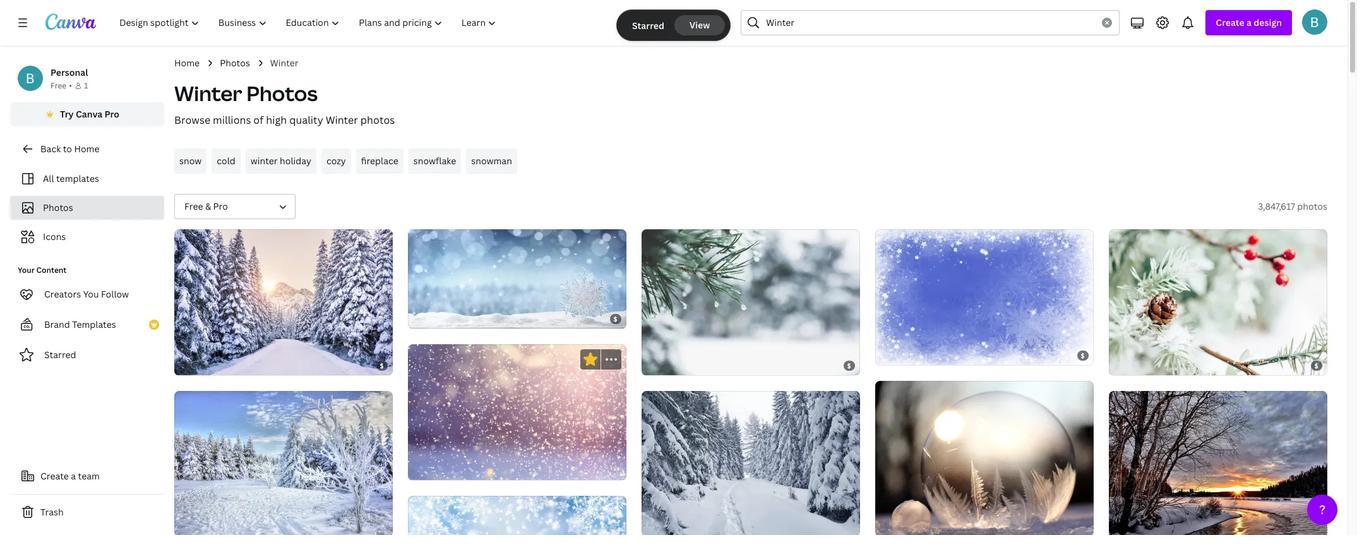 Task type: vqa. For each thing, say whether or not it's contained in the screenshot.
GROUP WORK
no



Task type: locate. For each thing, give the bounding box(es) containing it.
2 vertical spatial photos
[[43, 202, 73, 214]]

1 vertical spatial pro
[[213, 200, 228, 212]]

1 horizontal spatial photos
[[1298, 200, 1328, 212]]

try canva pro button
[[10, 102, 164, 126]]

None search field
[[741, 10, 1121, 35]]

home right to
[[74, 143, 100, 155]]

winter
[[251, 155, 278, 167]]

photos
[[361, 113, 395, 127], [1298, 200, 1328, 212]]

a inside the create a team button
[[71, 470, 76, 482]]

back
[[40, 143, 61, 155]]

creators
[[44, 288, 81, 300]]

a left design
[[1247, 16, 1252, 28]]

0 vertical spatial a
[[1247, 16, 1252, 28]]

fireplace link
[[356, 148, 404, 174]]

home left photos link at the top of the page
[[174, 57, 200, 69]]

create left team
[[40, 470, 69, 482]]

free for free •
[[51, 80, 67, 91]]

photos up high
[[247, 80, 318, 107]]

winter holiday
[[251, 155, 311, 167]]

0 horizontal spatial pro
[[105, 108, 119, 120]]

all
[[43, 173, 54, 185]]

winter
[[270, 57, 299, 69], [174, 80, 242, 107], [326, 113, 358, 127]]

0 vertical spatial starred
[[633, 19, 665, 31]]

photos up fireplace
[[361, 113, 395, 127]]

0 vertical spatial pro
[[105, 108, 119, 120]]

create for create a design
[[1217, 16, 1245, 28]]

starred left the view
[[633, 19, 665, 31]]

1 vertical spatial photos
[[247, 80, 318, 107]]

a inside the create a design dropdown button
[[1247, 16, 1252, 28]]

create inside dropdown button
[[1217, 16, 1245, 28]]

home link
[[174, 56, 200, 70]]

1 horizontal spatial home
[[174, 57, 200, 69]]

1 vertical spatial winter
[[174, 80, 242, 107]]

free left the •
[[51, 80, 67, 91]]

1 horizontal spatial winter
[[270, 57, 299, 69]]

a left team
[[71, 470, 76, 482]]

home
[[174, 57, 200, 69], [74, 143, 100, 155]]

cozy link
[[322, 148, 351, 174]]

1 horizontal spatial a
[[1247, 16, 1252, 28]]

3,847,617
[[1259, 200, 1296, 212]]

try
[[60, 108, 74, 120]]

winter photos browse millions of high quality winter photos
[[174, 80, 395, 127]]

1 vertical spatial a
[[71, 470, 76, 482]]

photos inside winter photos browse millions of high quality winter photos
[[361, 113, 395, 127]]

0 horizontal spatial home
[[74, 143, 100, 155]]

winter holiday background image
[[1110, 229, 1328, 375]]

all templates link
[[18, 167, 157, 191]]

create left design
[[1217, 16, 1245, 28]]

your
[[18, 265, 35, 276]]

winter wonderland image
[[642, 391, 861, 535]]

pro right canva
[[105, 108, 119, 120]]

1
[[84, 80, 88, 91]]

starred
[[633, 19, 665, 31], [44, 349, 76, 361]]

1 horizontal spatial pro
[[213, 200, 228, 212]]

high
[[266, 113, 287, 127]]

content
[[36, 265, 67, 276]]

brand templates
[[44, 318, 116, 330]]

0 horizontal spatial photos
[[361, 113, 395, 127]]

0 vertical spatial home
[[174, 57, 200, 69]]

pro right &
[[213, 200, 228, 212]]

winter right 'quality'
[[326, 113, 358, 127]]

photos right 3,847,617
[[1298, 200, 1328, 212]]

1 vertical spatial free
[[185, 200, 203, 212]]

free left &
[[185, 200, 203, 212]]

1 horizontal spatial free
[[185, 200, 203, 212]]

$ for winter wonderland image
[[380, 361, 384, 370]]

free inside dropdown button
[[185, 200, 203, 212]]

create
[[1217, 16, 1245, 28], [40, 470, 69, 482]]

pro inside button
[[105, 108, 119, 120]]

snowflakes in winter image
[[408, 344, 627, 480]]

0 vertical spatial free
[[51, 80, 67, 91]]

a for team
[[71, 470, 76, 482]]

$
[[614, 314, 618, 323], [1082, 351, 1086, 360], [380, 361, 384, 370], [848, 361, 852, 370], [1315, 361, 1320, 370]]

fireplace
[[361, 155, 399, 167]]

creators you follow
[[44, 288, 129, 300]]

0 horizontal spatial a
[[71, 470, 76, 482]]

0 vertical spatial photos
[[361, 113, 395, 127]]

0 horizontal spatial create
[[40, 470, 69, 482]]

free
[[51, 80, 67, 91], [185, 200, 203, 212]]

starred down brand
[[44, 349, 76, 361]]

winter up winter photos browse millions of high quality winter photos in the left top of the page
[[270, 57, 299, 69]]

•
[[69, 80, 72, 91]]

creators you follow link
[[10, 282, 164, 307]]

winter up browse
[[174, 80, 242, 107]]

view button
[[675, 15, 726, 35]]

1 horizontal spatial create
[[1217, 16, 1245, 28]]

templates
[[72, 318, 116, 330]]

follow
[[101, 288, 129, 300]]

$ for winter holiday background image
[[1315, 361, 1320, 370]]

icons link
[[18, 225, 157, 249]]

create inside button
[[40, 470, 69, 482]]

0 vertical spatial winter
[[270, 57, 299, 69]]

create a design button
[[1207, 10, 1293, 35]]

snowman
[[472, 155, 512, 167]]

0 horizontal spatial winter
[[174, 80, 242, 107]]

winter holiday link
[[246, 148, 317, 174]]

snow
[[179, 155, 202, 167]]

photos right the home 'link'
[[220, 57, 250, 69]]

pro inside dropdown button
[[213, 200, 228, 212]]

photos up the icons
[[43, 202, 73, 214]]

0 vertical spatial create
[[1217, 16, 1245, 28]]

snowflake
[[414, 155, 456, 167]]

1 vertical spatial photos
[[1298, 200, 1328, 212]]

status containing view
[[618, 10, 731, 40]]

1 vertical spatial starred
[[44, 349, 76, 361]]

try canva pro
[[60, 108, 119, 120]]

you
[[83, 288, 99, 300]]

pro
[[105, 108, 119, 120], [213, 200, 228, 212]]

2 horizontal spatial winter
[[326, 113, 358, 127]]

status
[[618, 10, 731, 40]]

0 horizontal spatial free
[[51, 80, 67, 91]]

1 vertical spatial create
[[40, 470, 69, 482]]

winter background image
[[642, 229, 861, 375]]

a
[[1247, 16, 1252, 28], [71, 470, 76, 482]]

photos
[[220, 57, 250, 69], [247, 80, 318, 107], [43, 202, 73, 214]]



Task type: describe. For each thing, give the bounding box(es) containing it.
personal
[[51, 66, 88, 78]]

pro for try canva pro
[[105, 108, 119, 120]]

design
[[1254, 16, 1283, 28]]

to
[[63, 143, 72, 155]]

browse
[[174, 113, 210, 127]]

snowman link
[[466, 148, 517, 174]]

winter background image
[[408, 496, 627, 535]]

view
[[690, 19, 711, 31]]

canva
[[76, 108, 103, 120]]

dawning winter landscape image
[[1110, 391, 1328, 535]]

a for design
[[1247, 16, 1252, 28]]

create a team
[[40, 470, 100, 482]]

brand
[[44, 318, 70, 330]]

photos link
[[220, 56, 250, 70]]

starred link
[[10, 342, 164, 368]]

team
[[78, 470, 100, 482]]

all templates
[[43, 173, 99, 185]]

millions
[[213, 113, 251, 127]]

brad klo image
[[1303, 9, 1328, 35]]

of
[[254, 113, 264, 127]]

1 horizontal spatial starred
[[633, 19, 665, 31]]

free & pro button
[[174, 194, 296, 219]]

create a design
[[1217, 16, 1283, 28]]

$ for winter background with copy space image
[[614, 314, 618, 323]]

cozy
[[327, 155, 346, 167]]

photos inside winter photos browse millions of high quality winter photos
[[247, 80, 318, 107]]

top level navigation element
[[111, 10, 508, 35]]

create a team button
[[10, 464, 164, 489]]

free & pro
[[185, 200, 228, 212]]

holiday
[[280, 155, 311, 167]]

free for free & pro
[[185, 200, 203, 212]]

1 vertical spatial home
[[74, 143, 100, 155]]

frozen bubble in the winter image
[[876, 381, 1094, 535]]

pro for free & pro
[[213, 200, 228, 212]]

snow link
[[174, 148, 207, 174]]

winter for winter
[[270, 57, 299, 69]]

winter wonderland image
[[174, 229, 393, 375]]

snowy winter forest image
[[174, 391, 393, 535]]

templates
[[56, 173, 99, 185]]

0 vertical spatial photos
[[220, 57, 250, 69]]

create for create a team
[[40, 470, 69, 482]]

your content
[[18, 265, 67, 276]]

back to home
[[40, 143, 100, 155]]

trash
[[40, 506, 64, 518]]

winter background , snow, snowflakes image
[[876, 229, 1094, 365]]

Search search field
[[767, 11, 1095, 35]]

3,847,617 photos
[[1259, 200, 1328, 212]]

quality
[[290, 113, 323, 127]]

brand templates link
[[10, 312, 164, 337]]

2 vertical spatial winter
[[326, 113, 358, 127]]

cold link
[[212, 148, 241, 174]]

back to home link
[[10, 136, 164, 162]]

snowflake link
[[409, 148, 461, 174]]

icons
[[43, 231, 66, 243]]

$ for winter background image
[[848, 361, 852, 370]]

winter for winter photos browse millions of high quality winter photos
[[174, 80, 242, 107]]

$ for winter background , snow, snowflakes image
[[1082, 351, 1086, 360]]

0 horizontal spatial starred
[[44, 349, 76, 361]]

cold
[[217, 155, 236, 167]]

free •
[[51, 80, 72, 91]]

winter background with copy space image
[[408, 229, 627, 328]]

trash link
[[10, 500, 164, 525]]

&
[[205, 200, 211, 212]]



